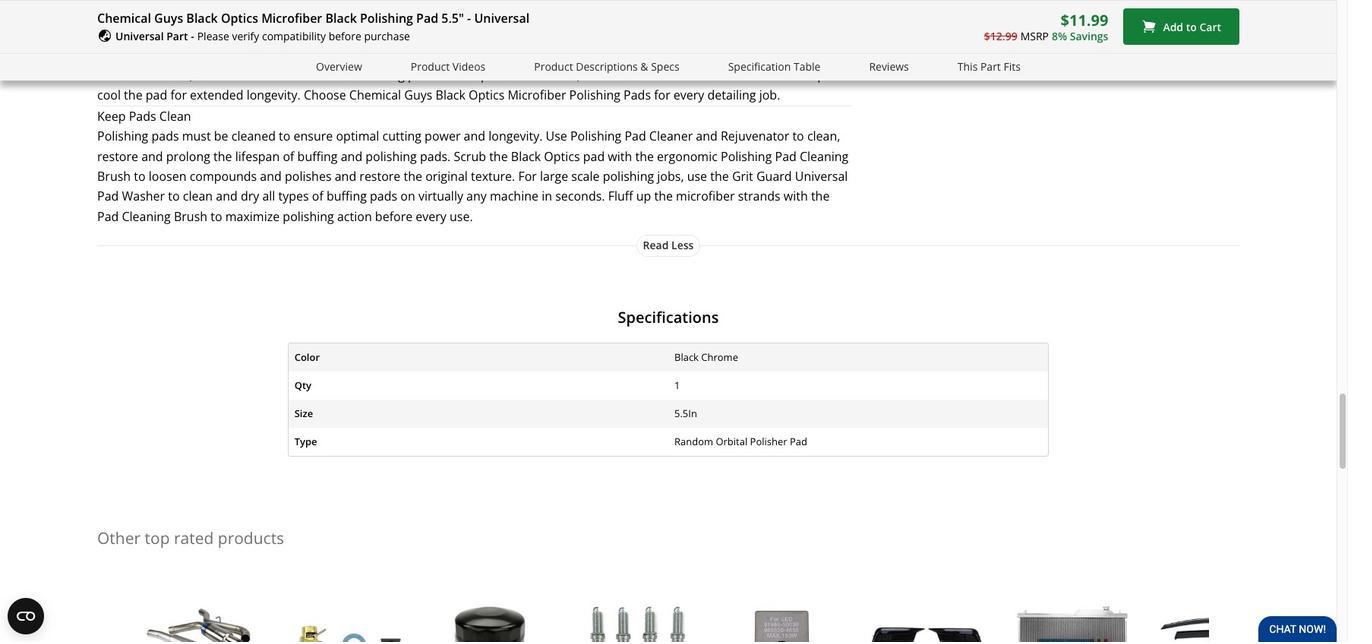 Task type: describe. For each thing, give the bounding box(es) containing it.
1
[[675, 378, 680, 392]]

random
[[675, 435, 714, 448]]

1 vertical spatial of
[[312, 188, 324, 205]]

and up ergonomic
[[696, 128, 718, 145]]

cutting
[[383, 128, 422, 145]]

0 vertical spatial before
[[329, 29, 362, 43]]

verify
[[232, 29, 259, 43]]

descriptions
[[576, 59, 638, 74]]

washer
[[122, 188, 165, 205]]

the right up
[[655, 188, 673, 205]]

this part fits link
[[958, 58, 1021, 76]]

types
[[279, 188, 309, 205]]

type
[[295, 435, 317, 448]]

chrome
[[702, 350, 739, 364]]

pads.
[[420, 148, 451, 165]]

rated
[[174, 527, 214, 549]]

overview link
[[316, 58, 362, 76]]

this part fits
[[958, 59, 1021, 74]]

add
[[1164, 19, 1184, 34]]

1 vertical spatial universal
[[116, 29, 164, 43]]

on
[[401, 188, 415, 205]]

1 vertical spatial brush
[[174, 208, 208, 225]]

action
[[337, 208, 372, 225]]

&
[[641, 59, 649, 74]]

keep pads clean polishing pads must be cleaned to ensure optimal cutting power and longevity. use polishing pad cleaner and rejuvenator to clean, restore and prolong the lifespan of buffing and polishing pads. scrub the black optics pad with the ergonomic polishing pad cleaning brush to loosen compounds and polishes and restore the original texture. for large scale polishing jobs, use the grit guard universal pad washer to clean and dry all types of buffing pads on virtually any machine in seconds. fluff up the microfiber strands with the pad cleaning brush to maximize polishing action before every use.
[[97, 108, 849, 225]]

polisher
[[750, 435, 788, 448]]

size
[[295, 406, 313, 420]]

2 vertical spatial polishing
[[283, 208, 334, 225]]

please
[[197, 29, 229, 43]]

and up all
[[260, 168, 282, 185]]

specifications
[[618, 307, 719, 328]]

dry
[[241, 188, 259, 205]]

scrub
[[454, 148, 486, 165]]

orbital
[[716, 435, 748, 448]]

product descriptions & specs link
[[534, 58, 680, 76]]

and right polishes
[[335, 168, 357, 185]]

in
[[542, 188, 552, 205]]

every
[[416, 208, 447, 225]]

rejuvenator
[[721, 128, 790, 145]]

product videos link
[[411, 58, 486, 76]]

0 horizontal spatial -
[[191, 29, 194, 43]]

$11.99
[[1061, 10, 1109, 30]]

optics inside keep pads clean polishing pads must be cleaned to ensure optimal cutting power and longevity. use polishing pad cleaner and rejuvenator to clean, restore and prolong the lifespan of buffing and polishing pads. scrub the black optics pad with the ergonomic polishing pad cleaning brush to loosen compounds and polishes and restore the original texture. for large scale polishing jobs, use the grit guard universal pad washer to clean and dry all types of buffing pads on virtually any machine in seconds. fluff up the microfiber strands with the pad cleaning brush to maximize polishing action before every use.
[[544, 148, 580, 165]]

fluff
[[608, 188, 633, 205]]

to down clean
[[211, 208, 222, 225]]

longevity.
[[489, 128, 543, 145]]

0 horizontal spatial cleaning
[[122, 208, 171, 225]]

guard
[[757, 168, 792, 185]]

pad
[[583, 148, 605, 165]]

machine
[[490, 188, 539, 205]]

ergonomic
[[657, 148, 718, 165]]

1 vertical spatial restore
[[360, 168, 401, 185]]

compounds
[[190, 168, 257, 185]]

purchase
[[364, 29, 410, 43]]

1 horizontal spatial cleaning
[[800, 148, 849, 165]]

part for this
[[981, 59, 1001, 74]]

to left clean,
[[793, 128, 805, 145]]

to inside button
[[1187, 19, 1197, 34]]

product for product descriptions & specs
[[534, 59, 573, 74]]

chemical guys black optics microfiber black polishing pad 5.5" - universal
[[97, 10, 530, 27]]

black up 1
[[675, 350, 699, 364]]

to left ensure at left
[[279, 128, 291, 145]]

reviews
[[870, 59, 909, 74]]

other
[[97, 527, 141, 549]]

$12.99
[[985, 29, 1018, 43]]

chemical
[[97, 10, 151, 27]]

specification table
[[729, 59, 821, 74]]

the down cleaner
[[636, 148, 654, 165]]

the up texture.
[[489, 148, 508, 165]]

ensure
[[294, 128, 333, 145]]

compatibility
[[262, 29, 326, 43]]

part for universal
[[167, 29, 188, 43]]

polishing up 'pad'
[[571, 128, 622, 145]]

less
[[672, 238, 694, 253]]

optimal
[[336, 128, 379, 145]]

be
[[214, 128, 228, 145]]

1 vertical spatial polishing
[[603, 168, 654, 185]]

and up scrub
[[464, 128, 486, 145]]

and down 'optimal'
[[341, 148, 363, 165]]

large
[[540, 168, 569, 185]]

the down clean,
[[812, 188, 830, 205]]

maximize
[[225, 208, 280, 225]]

jobs,
[[658, 168, 684, 185]]

add to cart button
[[1124, 9, 1240, 45]]

videos
[[453, 59, 486, 74]]

polishing down keep
[[97, 128, 148, 145]]

read less
[[643, 238, 694, 253]]

black up please
[[186, 10, 218, 27]]

8%
[[1052, 29, 1068, 43]]

msrp
[[1021, 29, 1049, 43]]

reviews link
[[870, 58, 909, 76]]

loosen
[[149, 168, 187, 185]]

before inside keep pads clean polishing pads must be cleaned to ensure optimal cutting power and longevity. use polishing pad cleaner and rejuvenator to clean, restore and prolong the lifespan of buffing and polishing pads. scrub the black optics pad with the ergonomic polishing pad cleaning brush to loosen compounds and polishes and restore the original texture. for large scale polishing jobs, use the grit guard universal pad washer to clean and dry all types of buffing pads on virtually any machine in seconds. fluff up the microfiber strands with the pad cleaning brush to maximize polishing action before every use.
[[375, 208, 413, 225]]

any
[[467, 188, 487, 205]]

the right use at top
[[711, 168, 729, 185]]

0 vertical spatial pads
[[152, 128, 179, 145]]



Task type: locate. For each thing, give the bounding box(es) containing it.
-
[[467, 10, 471, 27], [191, 29, 194, 43]]

0 horizontal spatial universal
[[116, 29, 164, 43]]

2 horizontal spatial polishing
[[603, 168, 654, 185]]

universal inside keep pads clean polishing pads must be cleaned to ensure optimal cutting power and longevity. use polishing pad cleaner and rejuvenator to clean, restore and prolong the lifespan of buffing and polishing pads. scrub the black optics pad with the ergonomic polishing pad cleaning brush to loosen compounds and polishes and restore the original texture. for large scale polishing jobs, use the grit guard universal pad washer to clean and dry all types of buffing pads on virtually any machine in seconds. fluff up the microfiber strands with the pad cleaning brush to maximize polishing action before every use.
[[795, 168, 848, 185]]

0 horizontal spatial part
[[167, 29, 188, 43]]

1 horizontal spatial polishing
[[366, 148, 417, 165]]

use
[[546, 128, 567, 145]]

product descriptions & specs
[[534, 59, 680, 74]]

product videos
[[411, 59, 486, 74]]

to right the add
[[1187, 19, 1197, 34]]

open widget image
[[8, 598, 44, 635]]

cleaner
[[650, 128, 693, 145]]

polishing down cutting
[[366, 148, 417, 165]]

pad
[[416, 10, 439, 27], [625, 128, 646, 145], [775, 148, 797, 165], [97, 188, 119, 205], [97, 208, 119, 225], [790, 435, 808, 448]]

polishing up grit
[[721, 148, 772, 165]]

cart
[[1200, 19, 1222, 34]]

2 horizontal spatial universal
[[795, 168, 848, 185]]

universal right 5.5"
[[475, 10, 530, 27]]

black up overview
[[326, 10, 357, 27]]

cleaning down clean,
[[800, 148, 849, 165]]

0 vertical spatial optics
[[221, 10, 258, 27]]

up
[[637, 188, 651, 205]]

and down compounds
[[216, 188, 238, 205]]

1 horizontal spatial product
[[534, 59, 573, 74]]

1 vertical spatial -
[[191, 29, 194, 43]]

optics up verify
[[221, 10, 258, 27]]

brush down clean
[[174, 208, 208, 225]]

polishing up fluff
[[603, 168, 654, 185]]

product for product videos
[[411, 59, 450, 74]]

cleaning down washer
[[122, 208, 171, 225]]

2 product from the left
[[534, 59, 573, 74]]

1 horizontal spatial optics
[[544, 148, 580, 165]]

products
[[218, 527, 284, 549]]

- left please
[[191, 29, 194, 43]]

part
[[167, 29, 188, 43], [981, 59, 1001, 74]]

polishing up purchase
[[360, 10, 413, 27]]

original
[[426, 168, 468, 185]]

savings
[[1071, 29, 1109, 43]]

brush up washer
[[97, 168, 131, 185]]

0 horizontal spatial restore
[[97, 148, 138, 165]]

buffing down ensure at left
[[298, 148, 338, 165]]

optics down use
[[544, 148, 580, 165]]

polishing down types
[[283, 208, 334, 225]]

$11.99 $12.99 msrp 8% savings
[[985, 10, 1109, 43]]

5.5"
[[442, 10, 464, 27]]

part down guys
[[167, 29, 188, 43]]

1 vertical spatial buffing
[[327, 188, 367, 205]]

universal part - please verify compatibility before purchase
[[116, 29, 410, 43]]

product left "descriptions"
[[534, 59, 573, 74]]

0 horizontal spatial optics
[[221, 10, 258, 27]]

black inside keep pads clean polishing pads must be cleaned to ensure optimal cutting power and longevity. use polishing pad cleaner and rejuvenator to clean, restore and prolong the lifespan of buffing and polishing pads. scrub the black optics pad with the ergonomic polishing pad cleaning brush to loosen compounds and polishes and restore the original texture. for large scale polishing jobs, use the grit guard universal pad washer to clean and dry all types of buffing pads on virtually any machine in seconds. fluff up the microfiber strands with the pad cleaning brush to maximize polishing action before every use.
[[511, 148, 541, 165]]

universal down clean,
[[795, 168, 848, 185]]

0 vertical spatial restore
[[97, 148, 138, 165]]

random orbital polisher pad
[[675, 435, 808, 448]]

1 vertical spatial with
[[784, 188, 808, 205]]

product left videos
[[411, 59, 450, 74]]

add to cart
[[1164, 19, 1222, 34]]

0 horizontal spatial product
[[411, 59, 450, 74]]

must
[[182, 128, 211, 145]]

1 horizontal spatial -
[[467, 10, 471, 27]]

1 vertical spatial cleaning
[[122, 208, 171, 225]]

pads down clean
[[152, 128, 179, 145]]

polishes
[[285, 168, 332, 185]]

specification table link
[[729, 58, 821, 76]]

0 horizontal spatial before
[[329, 29, 362, 43]]

1 horizontal spatial brush
[[174, 208, 208, 225]]

1 horizontal spatial pads
[[370, 188, 398, 205]]

restore up on
[[360, 168, 401, 185]]

0 vertical spatial -
[[467, 10, 471, 27]]

0 horizontal spatial with
[[608, 148, 632, 165]]

cleaning
[[800, 148, 849, 165], [122, 208, 171, 225]]

qty
[[295, 378, 312, 392]]

polishing
[[366, 148, 417, 165], [603, 168, 654, 185], [283, 208, 334, 225]]

keep
[[97, 108, 126, 124]]

scale
[[572, 168, 600, 185]]

black up for
[[511, 148, 541, 165]]

to down loosen
[[168, 188, 180, 205]]

specification
[[729, 59, 791, 74]]

overview
[[316, 59, 362, 74]]

1 horizontal spatial restore
[[360, 168, 401, 185]]

microfiber
[[262, 10, 322, 27]]

black chrome
[[675, 350, 739, 364]]

0 vertical spatial cleaning
[[800, 148, 849, 165]]

of down polishes
[[312, 188, 324, 205]]

to up washer
[[134, 168, 146, 185]]

1 vertical spatial pads
[[370, 188, 398, 205]]

0 vertical spatial buffing
[[298, 148, 338, 165]]

2 vertical spatial universal
[[795, 168, 848, 185]]

cleaned
[[232, 128, 276, 145]]

0 vertical spatial universal
[[475, 10, 530, 27]]

0 vertical spatial polishing
[[366, 148, 417, 165]]

this
[[958, 59, 978, 74]]

0 horizontal spatial brush
[[97, 168, 131, 185]]

strands
[[738, 188, 781, 205]]

1 vertical spatial before
[[375, 208, 413, 225]]

1 horizontal spatial universal
[[475, 10, 530, 27]]

1 vertical spatial part
[[981, 59, 1001, 74]]

the up on
[[404, 168, 423, 185]]

before up overview
[[329, 29, 362, 43]]

0 vertical spatial brush
[[97, 168, 131, 185]]

to
[[1187, 19, 1197, 34], [279, 128, 291, 145], [793, 128, 805, 145], [134, 168, 146, 185], [168, 188, 180, 205], [211, 208, 222, 225]]

1 product from the left
[[411, 59, 450, 74]]

1 horizontal spatial of
[[312, 188, 324, 205]]

pads
[[129, 108, 156, 124]]

color
[[295, 350, 320, 364]]

with right 'pad'
[[608, 148, 632, 165]]

texture.
[[471, 168, 515, 185]]

0 vertical spatial part
[[167, 29, 188, 43]]

before down on
[[375, 208, 413, 225]]

pads left on
[[370, 188, 398, 205]]

clean
[[183, 188, 213, 205]]

specs
[[651, 59, 680, 74]]

1 horizontal spatial part
[[981, 59, 1001, 74]]

1 horizontal spatial before
[[375, 208, 413, 225]]

pads
[[152, 128, 179, 145], [370, 188, 398, 205]]

with
[[608, 148, 632, 165], [784, 188, 808, 205]]

use
[[687, 168, 708, 185]]

0 vertical spatial with
[[608, 148, 632, 165]]

before
[[329, 29, 362, 43], [375, 208, 413, 225]]

virtually
[[419, 188, 464, 205]]

clean,
[[808, 128, 841, 145]]

guys
[[154, 10, 183, 27]]

0 vertical spatial of
[[283, 148, 294, 165]]

grit
[[732, 168, 754, 185]]

0 horizontal spatial pads
[[152, 128, 179, 145]]

microfiber
[[676, 188, 735, 205]]

- right 5.5"
[[467, 10, 471, 27]]

part left the fits
[[981, 59, 1001, 74]]

1 vertical spatial optics
[[544, 148, 580, 165]]

all
[[262, 188, 275, 205]]

lifespan
[[235, 148, 280, 165]]

other top rated products
[[97, 527, 284, 549]]

table
[[794, 59, 821, 74]]

restore down keep
[[97, 148, 138, 165]]

fits
[[1004, 59, 1021, 74]]

5.5in
[[675, 406, 698, 420]]

the up compounds
[[214, 148, 232, 165]]

power
[[425, 128, 461, 145]]

clean
[[159, 108, 191, 124]]

brush
[[97, 168, 131, 185], [174, 208, 208, 225]]

read
[[643, 238, 669, 253]]

universal down chemical
[[116, 29, 164, 43]]

buffing up the action
[[327, 188, 367, 205]]

top
[[145, 527, 170, 549]]

0 horizontal spatial polishing
[[283, 208, 334, 225]]

prolong
[[166, 148, 210, 165]]

1 horizontal spatial with
[[784, 188, 808, 205]]

and up loosen
[[141, 148, 163, 165]]

0 horizontal spatial of
[[283, 148, 294, 165]]

of up polishes
[[283, 148, 294, 165]]

with down guard
[[784, 188, 808, 205]]



Task type: vqa. For each thing, say whether or not it's contained in the screenshot.
"Part" in the the This Part Fits link
yes



